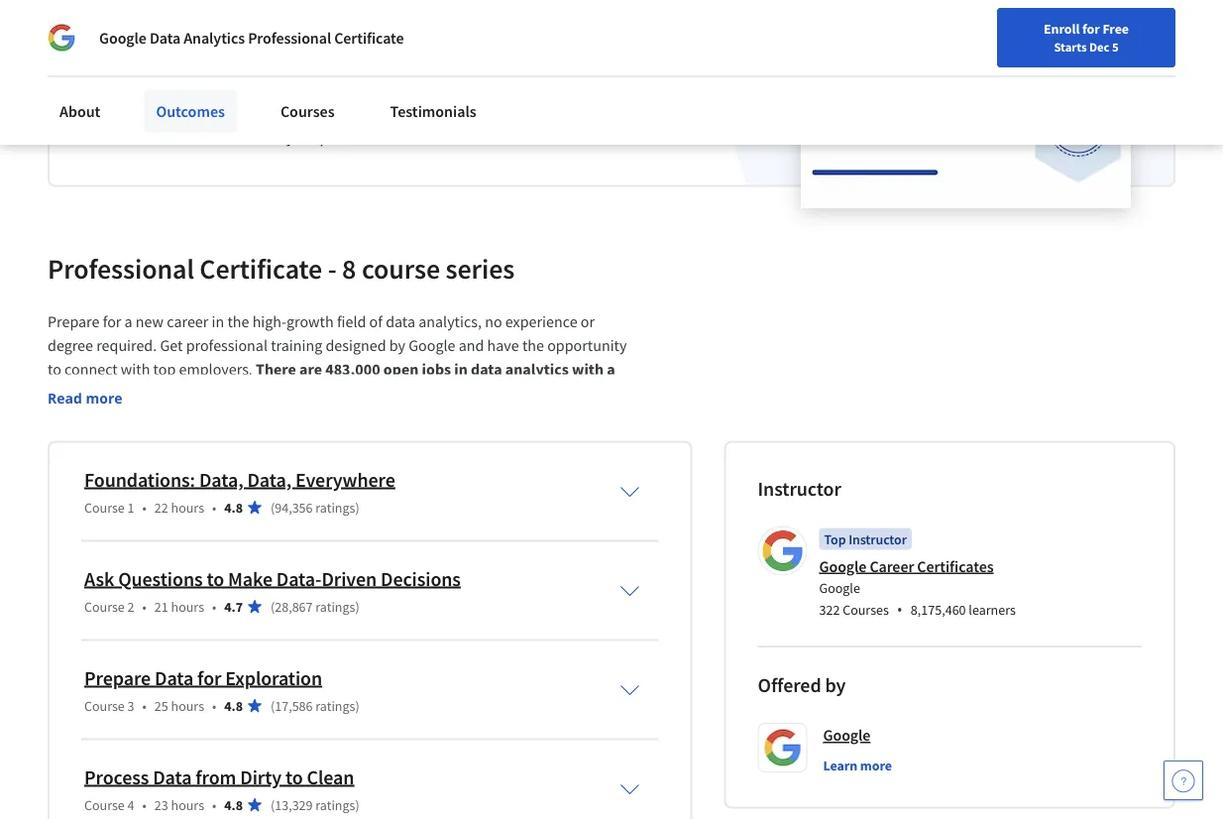 Task type: locate. For each thing, give the bounding box(es) containing it.
with down required.
[[121, 360, 150, 379]]

course for process
[[84, 796, 125, 814]]

process data from dirty to clean
[[84, 765, 355, 790]]

of inside prepare for a new career in the high-growth field of data analytics, no experience or degree required. get professional training designed by google and have the opportunity to connect with top employers.
[[370, 312, 383, 332]]

everywhere
[[296, 467, 396, 492]]

course left 1
[[84, 498, 125, 516]]

learn more
[[824, 756, 893, 774]]

1 4.8 from the top
[[224, 498, 243, 516]]

data down have
[[471, 360, 502, 379]]

more for learn more
[[861, 756, 893, 774]]

to left make
[[207, 566, 224, 591]]

data up 25
[[155, 666, 194, 690]]

high-
[[253, 312, 287, 332]]

0 horizontal spatial more
[[86, 388, 123, 407]]

( down the dirty
[[271, 796, 275, 814]]

make
[[228, 566, 273, 591]]

2 horizontal spatial a
[[607, 360, 616, 379]]

1 data, from the left
[[199, 467, 244, 492]]

1 ) from the top
[[356, 498, 360, 516]]

0 vertical spatial data
[[386, 312, 416, 332]]

for left exploration
[[198, 666, 222, 690]]

prepare
[[48, 312, 100, 332], [84, 666, 151, 690]]

None search field
[[267, 12, 435, 52]]

your up media
[[226, 104, 256, 123]]

the up professional
[[228, 312, 249, 332]]

2 horizontal spatial for
[[1083, 20, 1101, 38]]

0 vertical spatial certificate
[[334, 28, 404, 48]]

28,867
[[275, 598, 313, 615]]

hours for for
[[171, 697, 204, 715]]

2 ( from the top
[[271, 598, 275, 615]]

94,356
[[275, 498, 313, 516]]

1 vertical spatial a
[[125, 312, 133, 332]]

in inside there are 483,000 open jobs in data analytics with a median entry-level salary of $92,000.¹
[[455, 360, 468, 379]]

1 vertical spatial by
[[826, 673, 846, 698]]

in inside add this credential to your linkedin profile, resume, or cv share it on social media and in your performance review
[[271, 127, 284, 147]]

21
[[155, 598, 168, 615]]

instructor
[[758, 476, 842, 501], [849, 530, 907, 548]]

0 horizontal spatial a
[[125, 312, 133, 332]]

) down the everywhere
[[356, 498, 360, 516]]

0 vertical spatial prepare
[[48, 312, 100, 332]]

( down ask questions to make data-driven decisions
[[271, 598, 275, 615]]

career down analytics
[[161, 51, 236, 85]]

google career certificates image
[[761, 529, 805, 573]]

of right field
[[370, 312, 383, 332]]

1 vertical spatial or
[[581, 312, 595, 332]]

in right jobs
[[455, 360, 468, 379]]

2 ratings from the top
[[316, 598, 356, 615]]

4.8 down foundations: data, data, everywhere
[[224, 498, 243, 516]]

analytics
[[184, 28, 245, 48]]

2 vertical spatial in
[[455, 360, 468, 379]]

top instructor google career certificates google 322 courses • 8,175,460 learners
[[820, 530, 1017, 620]]

0 vertical spatial courses
[[281, 101, 335, 121]]

2 data, from the left
[[247, 467, 292, 492]]

experience
[[506, 312, 578, 332]]

0 horizontal spatial and
[[242, 127, 268, 147]]

• left the 8,175,460
[[898, 599, 903, 620]]

2
[[128, 598, 134, 615]]

1 with from the left
[[121, 360, 150, 379]]

• right 3
[[142, 697, 147, 715]]

linkedin
[[259, 104, 316, 123]]

course
[[84, 498, 125, 516], [84, 598, 125, 615], [84, 697, 125, 715], [84, 796, 125, 814]]

by up the 'open'
[[390, 336, 406, 356]]

4.8
[[224, 498, 243, 516], [224, 697, 243, 715], [224, 796, 243, 814]]

1 vertical spatial prepare
[[84, 666, 151, 690]]

• right 1
[[142, 498, 147, 516]]

data inside there are 483,000 open jobs in data analytics with a median entry-level salary of $92,000.¹
[[471, 360, 502, 379]]

1 horizontal spatial your
[[287, 127, 317, 147]]

a left new
[[125, 312, 133, 332]]

certificate up certificate
[[334, 28, 404, 48]]

0 horizontal spatial of
[[230, 383, 244, 403]]

1 course from the top
[[84, 498, 125, 516]]

with
[[121, 360, 150, 379], [572, 360, 604, 379]]

to inside prepare for a new career in the high-growth field of data analytics, no experience or degree required. get professional training designed by google and have the opportunity to connect with top employers.
[[48, 360, 61, 379]]

4 ) from the top
[[356, 796, 360, 814]]

2 hours from the top
[[171, 598, 204, 615]]

hours right 21
[[171, 598, 204, 615]]

training
[[271, 336, 323, 356]]

google up jobs
[[409, 336, 456, 356]]

4.8 down the prepare data for exploration link
[[224, 697, 243, 715]]

for inside prepare for a new career in the high-growth field of data analytics, no experience or degree required. get professional training designed by google and have the opportunity to connect with top employers.
[[103, 312, 121, 332]]

your down linkedin at the top left
[[287, 127, 317, 147]]

level
[[147, 383, 180, 403]]

data inside prepare for a new career in the high-growth field of data analytics, no experience or degree required. get professional training designed by google and have the opportunity to connect with top employers.
[[386, 312, 416, 332]]

data for for
[[155, 666, 194, 690]]

0 horizontal spatial instructor
[[758, 476, 842, 501]]

322
[[820, 601, 841, 619]]

0 vertical spatial your
[[226, 104, 256, 123]]

data
[[386, 312, 416, 332], [471, 360, 502, 379]]

• down foundations: data, data, everywhere
[[212, 498, 217, 516]]

career up get
[[167, 312, 209, 332]]

course for foundations:
[[84, 498, 125, 516]]

2 with from the left
[[572, 360, 604, 379]]

to up media
[[209, 104, 223, 123]]

for up dec
[[1083, 20, 1101, 38]]

1 horizontal spatial data
[[471, 360, 502, 379]]

more down connect
[[86, 388, 123, 407]]

0 vertical spatial the
[[228, 312, 249, 332]]

instructor up top
[[758, 476, 842, 501]]

the up analytics
[[523, 336, 545, 356]]

data up 23
[[153, 765, 192, 790]]

exploration
[[225, 666, 322, 690]]

coursera career certificate image
[[801, 0, 1132, 207]]

this
[[111, 104, 135, 123]]

ratings for everywhere
[[316, 498, 356, 516]]

decisions
[[381, 566, 461, 591]]

0 horizontal spatial by
[[390, 336, 406, 356]]

data, up course 1 • 22 hours •
[[199, 467, 244, 492]]

1 vertical spatial 4.8
[[224, 697, 243, 715]]

ratings down clean
[[316, 796, 356, 814]]

1 hours from the top
[[171, 498, 204, 516]]

0 vertical spatial for
[[1083, 20, 1101, 38]]

hours for to
[[171, 598, 204, 615]]

for for enroll
[[1083, 20, 1101, 38]]

in
[[271, 127, 284, 147], [212, 312, 224, 332], [455, 360, 468, 379]]

2 vertical spatial a
[[607, 360, 616, 379]]

median
[[48, 383, 100, 403]]

instructor inside top instructor google career certificates google 322 courses • 8,175,460 learners
[[849, 530, 907, 548]]

4 ratings from the top
[[316, 796, 356, 814]]

of down employers.
[[230, 383, 244, 403]]

degree
[[48, 336, 93, 356]]

dirty
[[240, 765, 282, 790]]

ratings right 17,586
[[316, 697, 356, 715]]

certificate
[[334, 28, 404, 48], [200, 251, 323, 286]]

( down "foundations: data, data, everywhere" link
[[271, 498, 275, 516]]

1 horizontal spatial in
[[271, 127, 284, 147]]

0 vertical spatial or
[[427, 104, 441, 123]]

social
[[156, 127, 194, 147]]

( for exploration
[[271, 697, 275, 715]]

and
[[242, 127, 268, 147], [459, 336, 484, 356]]

0 horizontal spatial with
[[121, 360, 150, 379]]

professional
[[248, 28, 331, 48], [48, 251, 194, 286]]

prepare up 3
[[84, 666, 151, 690]]

• right 4
[[142, 796, 147, 814]]

google inside prepare for a new career in the high-growth field of data analytics, no experience or degree required. get professional training designed by google and have the opportunity to connect with top employers.
[[409, 336, 456, 356]]

resume,
[[370, 104, 423, 123]]

0 vertical spatial instructor
[[758, 476, 842, 501]]

0 horizontal spatial data,
[[199, 467, 244, 492]]

ratings down the everywhere
[[316, 498, 356, 516]]

1 vertical spatial of
[[230, 383, 244, 403]]

field
[[337, 312, 366, 332]]

dec
[[1090, 39, 1110, 55]]

0 horizontal spatial for
[[103, 312, 121, 332]]

1 vertical spatial and
[[459, 336, 484, 356]]

hours right 23
[[171, 796, 204, 814]]

1 vertical spatial in
[[212, 312, 224, 332]]

0 vertical spatial more
[[86, 388, 123, 407]]

( down exploration
[[271, 697, 275, 715]]

courses link
[[269, 89, 347, 133]]

google career certificates link
[[820, 556, 994, 576]]

3 ) from the top
[[356, 697, 360, 715]]

4.8 down process data from dirty to clean
[[224, 796, 243, 814]]

4 course from the top
[[84, 796, 125, 814]]

course left 3
[[84, 697, 125, 715]]

ratings for make
[[316, 598, 356, 615]]

it
[[123, 127, 132, 147]]

media
[[197, 127, 239, 147]]

for
[[1083, 20, 1101, 38], [103, 312, 121, 332], [198, 666, 222, 690]]

add
[[81, 104, 108, 123]]

data left analytics
[[150, 28, 181, 48]]

) right 13,329
[[356, 796, 360, 814]]

or up opportunity
[[581, 312, 595, 332]]

2 vertical spatial 4.8
[[224, 796, 243, 814]]

0 vertical spatial by
[[390, 336, 406, 356]]

3 ( from the top
[[271, 697, 275, 715]]

in inside prepare for a new career in the high-growth field of data analytics, no experience or degree required. get professional training designed by google and have the opportunity to connect with top employers.
[[212, 312, 224, 332]]

1 horizontal spatial professional
[[248, 28, 331, 48]]

ask
[[84, 566, 114, 591]]

read more
[[48, 388, 123, 407]]

0 vertical spatial a
[[142, 51, 156, 85]]

( 17,586 ratings )
[[271, 697, 360, 715]]

1 vertical spatial certificate
[[200, 251, 323, 286]]

0 vertical spatial data
[[150, 28, 181, 48]]

1 vertical spatial professional
[[48, 251, 194, 286]]

or
[[427, 104, 441, 123], [581, 312, 595, 332]]

0 horizontal spatial courses
[[281, 101, 335, 121]]

0 vertical spatial of
[[370, 312, 383, 332]]

1 vertical spatial for
[[103, 312, 121, 332]]

•
[[142, 498, 147, 516], [212, 498, 217, 516], [142, 598, 147, 615], [212, 598, 217, 615], [898, 599, 903, 620], [142, 697, 147, 715], [212, 697, 217, 715], [142, 796, 147, 814], [212, 796, 217, 814]]

1 horizontal spatial and
[[459, 336, 484, 356]]

analytics,
[[419, 312, 482, 332]]

there
[[256, 360, 296, 379]]

for up required.
[[103, 312, 121, 332]]

1 horizontal spatial data,
[[247, 467, 292, 492]]

testimonials
[[390, 101, 477, 121]]

0 horizontal spatial certificate
[[200, 251, 323, 286]]

) for process data from dirty to clean
[[356, 796, 360, 814]]

hours right 22 at bottom
[[171, 498, 204, 516]]

show notifications image
[[1029, 25, 1053, 49]]

and right media
[[242, 127, 268, 147]]

for inside enroll for free starts dec 5
[[1083, 20, 1101, 38]]

data, up 94,356
[[247, 467, 292, 492]]

• left 4.7
[[212, 598, 217, 615]]

instructor up career
[[849, 530, 907, 548]]

with down opportunity
[[572, 360, 604, 379]]

data for from
[[153, 765, 192, 790]]

4.7
[[224, 598, 243, 615]]

4 hours from the top
[[171, 796, 204, 814]]

cv
[[444, 104, 461, 123]]

google data analytics professional certificate
[[99, 28, 404, 48]]

coursera image
[[16, 16, 142, 48]]

3 ratings from the top
[[316, 697, 356, 715]]

a
[[142, 51, 156, 85], [125, 312, 133, 332], [607, 360, 616, 379]]

0 horizontal spatial data
[[386, 312, 416, 332]]

clean
[[307, 765, 355, 790]]

data
[[150, 28, 181, 48], [155, 666, 194, 690], [153, 765, 192, 790]]

1 horizontal spatial courses
[[843, 601, 890, 619]]

by
[[390, 336, 406, 356], [826, 673, 846, 698]]

professional up certificate
[[248, 28, 331, 48]]

1 horizontal spatial with
[[572, 360, 604, 379]]

1 vertical spatial courses
[[843, 601, 890, 619]]

1 ratings from the top
[[316, 498, 356, 516]]

1 horizontal spatial for
[[198, 666, 222, 690]]

in down linkedin at the top left
[[271, 127, 284, 147]]

prepare inside prepare for a new career in the high-growth field of data analytics, no experience or degree required. get professional training designed by google and have the opportunity to connect with top employers.
[[48, 312, 100, 332]]

1 vertical spatial more
[[861, 756, 893, 774]]

help center image
[[1172, 769, 1196, 793]]

a down opportunity
[[607, 360, 616, 379]]

foundations: data, data, everywhere
[[84, 467, 396, 492]]

1 vertical spatial data
[[471, 360, 502, 379]]

1 vertical spatial instructor
[[849, 530, 907, 548]]

3 course from the top
[[84, 697, 125, 715]]

1 horizontal spatial the
[[523, 336, 545, 356]]

( for dirty
[[271, 796, 275, 814]]

1 horizontal spatial certificate
[[334, 28, 404, 48]]

courses right the 322
[[843, 601, 890, 619]]

)
[[356, 498, 360, 516], [356, 598, 360, 615], [356, 697, 360, 715], [356, 796, 360, 814]]

0 horizontal spatial or
[[427, 104, 441, 123]]

2 ) from the top
[[356, 598, 360, 615]]

to inside add this credential to your linkedin profile, resume, or cv share it on social media and in your performance review
[[209, 104, 223, 123]]

1 horizontal spatial of
[[370, 312, 383, 332]]

course for ask
[[84, 598, 125, 615]]

professional up new
[[48, 251, 194, 286]]

hours right 25
[[171, 697, 204, 715]]

to down degree
[[48, 360, 61, 379]]

0 vertical spatial 4.8
[[224, 498, 243, 516]]

0 horizontal spatial professional
[[48, 251, 194, 286]]

4.8 for data,
[[224, 498, 243, 516]]

1 horizontal spatial instructor
[[849, 530, 907, 548]]

profile,
[[320, 104, 367, 123]]

3 hours from the top
[[171, 697, 204, 715]]

in up professional
[[212, 312, 224, 332]]

course left 4
[[84, 796, 125, 814]]

) down driven
[[356, 598, 360, 615]]

or left cv
[[427, 104, 441, 123]]

earn a career certificate
[[81, 51, 361, 85]]

0 horizontal spatial in
[[212, 312, 224, 332]]

0 vertical spatial in
[[271, 127, 284, 147]]

3 4.8 from the top
[[224, 796, 243, 814]]

google up earn
[[99, 28, 147, 48]]

course left 2
[[84, 598, 125, 615]]

certificate up "high-"
[[200, 251, 323, 286]]

1 horizontal spatial or
[[581, 312, 595, 332]]

2 4.8 from the top
[[224, 697, 243, 715]]

courses down certificate
[[281, 101, 335, 121]]

4 ( from the top
[[271, 796, 275, 814]]

more right 'learn'
[[861, 756, 893, 774]]

) for ask questions to make data-driven decisions
[[356, 598, 360, 615]]

data up the 'open'
[[386, 312, 416, 332]]

ratings down driven
[[316, 598, 356, 615]]

a right earn
[[142, 51, 156, 85]]

a inside prepare for a new career in the high-growth field of data analytics, no experience or degree required. get professional training designed by google and have the opportunity to connect with top employers.
[[125, 312, 133, 332]]

2 vertical spatial for
[[198, 666, 222, 690]]

0 vertical spatial professional
[[248, 28, 331, 48]]

• down prepare data for exploration
[[212, 697, 217, 715]]

with inside there are 483,000 open jobs in data analytics with a median entry-level salary of $92,000.¹
[[572, 360, 604, 379]]

0 vertical spatial and
[[242, 127, 268, 147]]

1 horizontal spatial more
[[861, 756, 893, 774]]

course
[[362, 251, 440, 286]]

prepare up degree
[[48, 312, 100, 332]]

1 ( from the top
[[271, 498, 275, 516]]

2 vertical spatial data
[[153, 765, 192, 790]]

data,
[[199, 467, 244, 492], [247, 467, 292, 492]]

2 course from the top
[[84, 598, 125, 615]]

) right 17,586
[[356, 697, 360, 715]]

1 vertical spatial data
[[155, 666, 194, 690]]

2 horizontal spatial in
[[455, 360, 468, 379]]

connect
[[65, 360, 118, 379]]

0 horizontal spatial your
[[226, 104, 256, 123]]

by right the offered
[[826, 673, 846, 698]]

1 vertical spatial career
[[167, 312, 209, 332]]

and left have
[[459, 336, 484, 356]]



Task type: describe. For each thing, give the bounding box(es) containing it.
4
[[128, 796, 134, 814]]

) for prepare data for exploration
[[356, 697, 360, 715]]

( for make
[[271, 598, 275, 615]]

offered
[[758, 673, 822, 698]]

and inside add this credential to your linkedin profile, resume, or cv share it on social media and in your performance review
[[242, 127, 268, 147]]

employers.
[[179, 360, 253, 379]]

483,000
[[326, 360, 381, 379]]

to up 13,329
[[286, 765, 303, 790]]

ratings for exploration
[[316, 697, 356, 715]]

• down 'from'
[[212, 796, 217, 814]]

prepare for prepare for a new career in the high-growth field of data analytics, no experience or degree required. get professional training designed by google and have the opportunity to connect with top employers.
[[48, 312, 100, 332]]

1
[[128, 498, 134, 516]]

or inside prepare for a new career in the high-growth field of data analytics, no experience or degree required. get professional training designed by google and have the opportunity to connect with top employers.
[[581, 312, 595, 332]]

google up the 322
[[820, 579, 861, 597]]

or inside add this credential to your linkedin profile, resume, or cv share it on social media and in your performance review
[[427, 104, 441, 123]]

from
[[196, 765, 236, 790]]

professional certificate - 8 course series
[[48, 251, 515, 286]]

get
[[160, 336, 183, 356]]

review
[[408, 127, 452, 147]]

with inside prepare for a new career in the high-growth field of data analytics, no experience or degree required. get professional training designed by google and have the opportunity to connect with top employers.
[[121, 360, 150, 379]]

top
[[825, 530, 847, 548]]

data for analytics
[[150, 28, 181, 48]]

1 vertical spatial your
[[287, 127, 317, 147]]

• right 2
[[142, 598, 147, 615]]

prepare data for exploration
[[84, 666, 322, 690]]

1 vertical spatial the
[[523, 336, 545, 356]]

opportunity
[[548, 336, 627, 356]]

certificates
[[918, 556, 994, 576]]

salary
[[184, 383, 227, 403]]

google up 'learn'
[[824, 726, 871, 745]]

8
[[342, 251, 356, 286]]

22
[[155, 498, 168, 516]]

3
[[128, 697, 134, 715]]

course 1 • 22 hours •
[[84, 498, 217, 516]]

growth
[[287, 312, 334, 332]]

5
[[1113, 39, 1119, 55]]

on
[[135, 127, 153, 147]]

testimonials link
[[378, 89, 489, 133]]

enroll for free starts dec 5
[[1044, 20, 1130, 55]]

hours for from
[[171, 796, 204, 814]]

new
[[136, 312, 164, 332]]

4.8 for for
[[224, 697, 243, 715]]

have
[[488, 336, 519, 356]]

of inside there are 483,000 open jobs in data analytics with a median entry-level salary of $92,000.¹
[[230, 383, 244, 403]]

read
[[48, 388, 82, 407]]

google down top
[[820, 556, 867, 576]]

23
[[155, 796, 168, 814]]

entry-
[[104, 383, 147, 403]]

process data from dirty to clean link
[[84, 765, 355, 790]]

about
[[60, 101, 101, 121]]

prepare for prepare data for exploration
[[84, 666, 151, 690]]

no
[[485, 312, 502, 332]]

learn
[[824, 756, 858, 774]]

about link
[[48, 89, 112, 133]]

data-
[[277, 566, 322, 591]]

and inside prepare for a new career in the high-growth field of data analytics, no experience or degree required. get professional training designed by google and have the opportunity to connect with top employers.
[[459, 336, 484, 356]]

course 4 • 23 hours •
[[84, 796, 217, 814]]

course 2 • 21 hours •
[[84, 598, 217, 615]]

ask questions to make data-driven decisions link
[[84, 566, 461, 591]]

0 horizontal spatial the
[[228, 312, 249, 332]]

credential
[[138, 104, 206, 123]]

8,175,460
[[911, 601, 967, 619]]

career
[[870, 556, 915, 576]]

add this credential to your linkedin profile, resume, or cv share it on social media and in your performance review
[[81, 104, 461, 147]]

hours for data,
[[171, 498, 204, 516]]

google link
[[824, 723, 871, 747]]

course for prepare
[[84, 697, 125, 715]]

in for entry-
[[455, 360, 468, 379]]

learners
[[969, 601, 1017, 619]]

top
[[153, 360, 176, 379]]

jobs
[[422, 360, 451, 379]]

outcomes
[[156, 101, 225, 121]]

course 3 • 25 hours •
[[84, 697, 217, 715]]

google image
[[48, 24, 75, 52]]

read more button
[[48, 387, 123, 408]]

4.8 for from
[[224, 796, 243, 814]]

designed
[[326, 336, 386, 356]]

analytics
[[506, 360, 569, 379]]

for for prepare
[[103, 312, 121, 332]]

foundations:
[[84, 467, 195, 492]]

a inside there are 483,000 open jobs in data analytics with a median entry-level salary of $92,000.¹
[[607, 360, 616, 379]]

series
[[446, 251, 515, 286]]

prepare data for exploration link
[[84, 666, 322, 690]]

earn
[[81, 51, 136, 85]]

• inside top instructor google career certificates google 322 courses • 8,175,460 learners
[[898, 599, 903, 620]]

1 horizontal spatial a
[[142, 51, 156, 85]]

learn more button
[[824, 755, 893, 775]]

( 28,867 ratings )
[[271, 598, 360, 615]]

0 vertical spatial career
[[161, 51, 236, 85]]

process
[[84, 765, 149, 790]]

( 94,356 ratings )
[[271, 498, 360, 516]]

courses inside top instructor google career certificates google 322 courses • 8,175,460 learners
[[843, 601, 890, 619]]

required.
[[96, 336, 157, 356]]

ask questions to make data-driven decisions
[[84, 566, 461, 591]]

free
[[1103, 20, 1130, 38]]

enroll
[[1044, 20, 1080, 38]]

driven
[[322, 566, 377, 591]]

in for data
[[212, 312, 224, 332]]

career inside prepare for a new career in the high-growth field of data analytics, no experience or degree required. get professional training designed by google and have the opportunity to connect with top employers.
[[167, 312, 209, 332]]

offered by
[[758, 673, 846, 698]]

) for foundations: data, data, everywhere
[[356, 498, 360, 516]]

there are 483,000 open jobs in data analytics with a median entry-level salary of $92,000.¹
[[48, 360, 619, 403]]

ratings for dirty
[[316, 796, 356, 814]]

1 horizontal spatial by
[[826, 673, 846, 698]]

are
[[300, 360, 322, 379]]

by inside prepare for a new career in the high-growth field of data analytics, no experience or degree required. get professional training designed by google and have the opportunity to connect with top employers.
[[390, 336, 406, 356]]

open
[[384, 360, 419, 379]]

courses inside "courses" link
[[281, 101, 335, 121]]

prepare for a new career in the high-growth field of data analytics, no experience or degree required. get professional training designed by google and have the opportunity to connect with top employers.
[[48, 312, 631, 379]]

more for read more
[[86, 388, 123, 407]]

certificate
[[242, 51, 361, 85]]

performance
[[320, 127, 405, 147]]

-
[[328, 251, 337, 286]]

( for everywhere
[[271, 498, 275, 516]]



Task type: vqa. For each thing, say whether or not it's contained in the screenshot.


